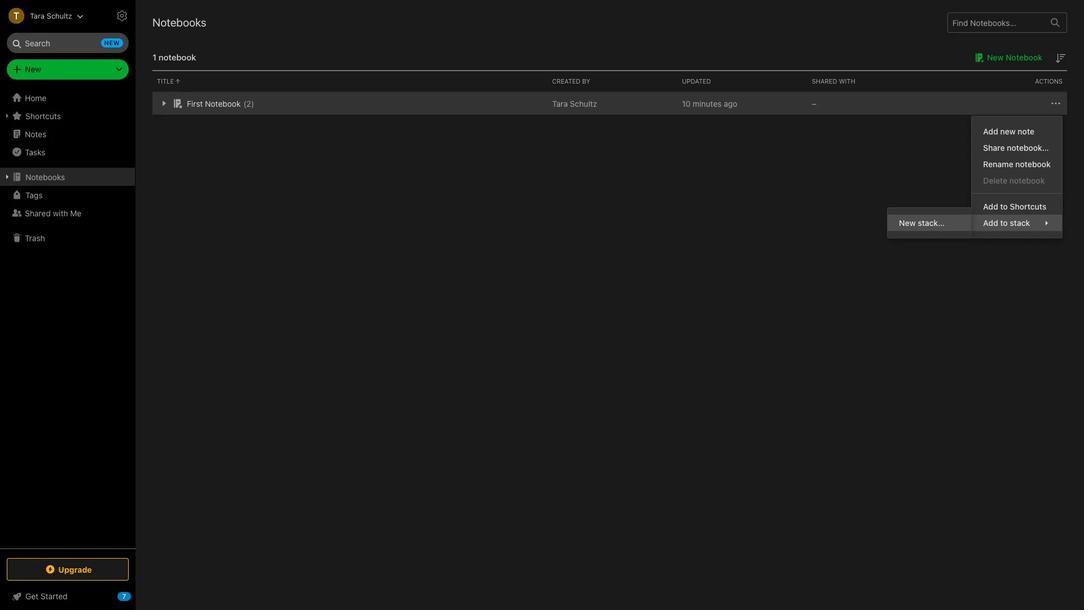 Task type: describe. For each thing, give the bounding box(es) containing it.
more actions image
[[1050, 97, 1063, 110]]

created by button
[[548, 71, 678, 92]]

10 minutes ago
[[683, 99, 738, 108]]

tasks button
[[0, 143, 135, 161]]

shared
[[813, 77, 838, 85]]

shared with me link
[[0, 204, 135, 222]]

started
[[41, 592, 68, 601]]

new button
[[7, 59, 129, 80]]

schultz inside 'first notebook' row
[[570, 99, 598, 108]]

dropdown list menu
[[973, 123, 1063, 231]]

notebook for first
[[205, 99, 241, 108]]

new notebook
[[988, 53, 1043, 62]]

schultz inside field
[[47, 11, 72, 20]]

More actions field
[[1050, 97, 1063, 110]]

shortcuts inside dropdown list menu
[[1011, 202, 1047, 211]]

)
[[251, 99, 254, 108]]

0 vertical spatial notebooks
[[153, 16, 207, 29]]

Account field
[[0, 5, 83, 27]]

created by
[[553, 77, 591, 85]]

sort options image
[[1054, 51, 1068, 65]]

notes link
[[0, 125, 135, 143]]

arrow image
[[157, 97, 171, 110]]

new notebook button
[[972, 51, 1043, 64]]

notebooks inside 'link'
[[25, 172, 65, 182]]

add new note link
[[973, 123, 1063, 140]]

shared with me
[[25, 208, 82, 218]]

home
[[25, 93, 46, 103]]

home link
[[0, 89, 136, 107]]

with
[[53, 208, 68, 218]]

delete
[[984, 176, 1008, 185]]

get started
[[25, 592, 68, 601]]

10
[[683, 99, 691, 108]]

add for add new note
[[984, 127, 999, 136]]

created
[[553, 77, 581, 85]]

actions
[[1036, 77, 1063, 85]]

new for new
[[25, 64, 41, 74]]

shortcuts button
[[0, 107, 135, 125]]

me
[[70, 208, 82, 218]]

add to stack
[[984, 218, 1031, 228]]

rename notebook link
[[973, 156, 1063, 172]]

tags
[[25, 190, 43, 200]]

rename
[[984, 159, 1014, 169]]

Add to stack field
[[973, 215, 1063, 231]]

add to stack menu item
[[973, 215, 1063, 231]]

title button
[[153, 71, 548, 92]]

tara schultz inside 'first notebook' row
[[553, 99, 598, 108]]

2
[[247, 99, 251, 108]]

upgrade
[[58, 565, 92, 574]]

note
[[1019, 127, 1035, 136]]

add to shortcuts
[[984, 202, 1047, 211]]

rename notebook
[[984, 159, 1052, 169]]

first
[[187, 99, 203, 108]]

tags button
[[0, 186, 135, 204]]

add to shortcuts link
[[973, 198, 1063, 215]]

shared
[[25, 208, 51, 218]]

title
[[157, 77, 174, 85]]

stack…
[[918, 218, 945, 228]]

first notebook row
[[153, 92, 1068, 115]]

stack
[[1011, 218, 1031, 228]]

shared with
[[813, 77, 856, 85]]

add for add to stack
[[984, 218, 999, 228]]

new for new notebook
[[988, 53, 1004, 62]]

tasks
[[25, 147, 45, 157]]



Task type: locate. For each thing, give the bounding box(es) containing it.
0 vertical spatial shortcuts
[[25, 111, 61, 121]]

updated
[[683, 77, 712, 85]]

new search field
[[15, 33, 123, 53]]

tara schultz
[[30, 11, 72, 20], [553, 99, 598, 108]]

1 vertical spatial tara schultz
[[553, 99, 598, 108]]

add up add to stack
[[984, 202, 999, 211]]

1 horizontal spatial tara schultz
[[553, 99, 598, 108]]

settings image
[[115, 9, 129, 23]]

add
[[984, 127, 999, 136], [984, 202, 999, 211], [984, 218, 999, 228]]

tara schultz up search text box
[[30, 11, 72, 20]]

new for new stack…
[[900, 218, 916, 228]]

first notebook ( 2 )
[[187, 99, 254, 108]]

row group
[[153, 92, 1068, 115]]

notebooks up the tags
[[25, 172, 65, 182]]

1 horizontal spatial notebook
[[1007, 53, 1043, 62]]

2 to from the top
[[1001, 218, 1009, 228]]

minutes
[[693, 99, 722, 108]]

new left stack…
[[900, 218, 916, 228]]

tara down created
[[553, 99, 568, 108]]

1 horizontal spatial new
[[900, 218, 916, 228]]

new down settings image on the left
[[104, 39, 120, 46]]

1 vertical spatial notebook
[[1016, 159, 1052, 169]]

notebook down rename notebook
[[1010, 176, 1046, 185]]

row group inside notebooks element
[[153, 92, 1068, 115]]

notebook for 1 notebook
[[159, 52, 196, 62]]

notebook
[[159, 52, 196, 62], [1016, 159, 1052, 169], [1010, 176, 1046, 185]]

new inside menu item
[[900, 218, 916, 228]]

0 horizontal spatial notebooks
[[25, 172, 65, 182]]

1 vertical spatial new
[[1001, 127, 1016, 136]]

notebook…
[[1008, 143, 1050, 153]]

ago
[[724, 99, 738, 108]]

new inside popup button
[[25, 64, 41, 74]]

notebooks
[[153, 16, 207, 29], [25, 172, 65, 182]]

0 horizontal spatial tara schultz
[[30, 11, 72, 20]]

1 vertical spatial tara
[[553, 99, 568, 108]]

0 vertical spatial new
[[988, 53, 1004, 62]]

0 vertical spatial to
[[1001, 202, 1009, 211]]

get
[[25, 592, 38, 601]]

to
[[1001, 202, 1009, 211], [1001, 218, 1009, 228]]

notes
[[25, 129, 46, 139]]

3 add from the top
[[984, 218, 999, 228]]

0 vertical spatial notebook
[[159, 52, 196, 62]]

new inside dropdown list menu
[[1001, 127, 1016, 136]]

tara
[[30, 11, 45, 20], [553, 99, 568, 108]]

2 vertical spatial notebook
[[1010, 176, 1046, 185]]

1 vertical spatial new
[[25, 64, 41, 74]]

share notebook… link
[[973, 140, 1063, 156]]

1 vertical spatial to
[[1001, 218, 1009, 228]]

tara inside tara schultz field
[[30, 11, 45, 20]]

shortcuts up stack
[[1011, 202, 1047, 211]]

add up share
[[984, 127, 999, 136]]

1 to from the top
[[1001, 202, 1009, 211]]

notebook right 1
[[159, 52, 196, 62]]

shortcuts down home
[[25, 111, 61, 121]]

2 vertical spatial add
[[984, 218, 999, 228]]

0 vertical spatial schultz
[[47, 11, 72, 20]]

to left stack
[[1001, 218, 1009, 228]]

0 horizontal spatial schultz
[[47, 11, 72, 20]]

new up actions "button"
[[988, 53, 1004, 62]]

(
[[244, 99, 247, 108]]

new up home
[[25, 64, 41, 74]]

schultz down by
[[570, 99, 598, 108]]

tara schultz inside field
[[30, 11, 72, 20]]

trash link
[[0, 229, 135, 247]]

to for shortcuts
[[1001, 202, 1009, 211]]

share notebook…
[[984, 143, 1050, 153]]

1 vertical spatial schultz
[[570, 99, 598, 108]]

to for stack
[[1001, 218, 1009, 228]]

tree
[[0, 89, 136, 548]]

1 horizontal spatial tara
[[553, 99, 568, 108]]

click to collapse image
[[131, 589, 140, 603]]

schultz up search text box
[[47, 11, 72, 20]]

add down add to shortcuts
[[984, 218, 999, 228]]

2 horizontal spatial new
[[988, 53, 1004, 62]]

shortcuts
[[25, 111, 61, 121], [1011, 202, 1047, 211]]

by
[[583, 77, 591, 85]]

0 vertical spatial tara schultz
[[30, 11, 72, 20]]

new
[[104, 39, 120, 46], [1001, 127, 1016, 136]]

share
[[984, 143, 1006, 153]]

new stack…
[[900, 218, 945, 228]]

notebook left (
[[205, 99, 241, 108]]

new inside button
[[988, 53, 1004, 62]]

0 horizontal spatial shortcuts
[[25, 111, 61, 121]]

tara up search text box
[[30, 11, 45, 20]]

0 vertical spatial notebook
[[1007, 53, 1043, 62]]

–
[[813, 99, 817, 108]]

notebook inside button
[[1007, 53, 1043, 62]]

notebooks link
[[0, 168, 135, 186]]

notebook up actions "button"
[[1007, 53, 1043, 62]]

delete notebook link
[[973, 172, 1063, 189]]

new left note at the top right of the page
[[1001, 127, 1016, 136]]

0 horizontal spatial tara
[[30, 11, 45, 20]]

tree containing home
[[0, 89, 136, 548]]

actions button
[[938, 71, 1068, 92]]

1 horizontal spatial schultz
[[570, 99, 598, 108]]

0 vertical spatial tara
[[30, 11, 45, 20]]

new
[[988, 53, 1004, 62], [25, 64, 41, 74], [900, 218, 916, 228]]

2 add from the top
[[984, 202, 999, 211]]

0 horizontal spatial notebook
[[205, 99, 241, 108]]

row group containing first notebook
[[153, 92, 1068, 115]]

upgrade button
[[7, 558, 129, 581]]

notebook for rename notebook
[[1016, 159, 1052, 169]]

0 vertical spatial new
[[104, 39, 120, 46]]

7
[[122, 593, 126, 600]]

expand notebooks image
[[3, 172, 12, 181]]

add for add to shortcuts
[[984, 202, 999, 211]]

trash
[[25, 233, 45, 243]]

notebooks element
[[136, 0, 1085, 610]]

1 vertical spatial notebook
[[205, 99, 241, 108]]

1 notebook
[[153, 52, 196, 62]]

delete notebook
[[984, 176, 1046, 185]]

new stack… link
[[889, 215, 972, 231]]

new stack… menu item
[[889, 215, 972, 231]]

add to stack link
[[973, 215, 1063, 231]]

Find Notebooks… text field
[[949, 13, 1045, 32]]

schultz
[[47, 11, 72, 20], [570, 99, 598, 108]]

Search text field
[[15, 33, 121, 53]]

tara inside 'first notebook' row
[[553, 99, 568, 108]]

with
[[840, 77, 856, 85]]

0 horizontal spatial new
[[104, 39, 120, 46]]

to inside menu item
[[1001, 218, 1009, 228]]

notebook
[[1007, 53, 1043, 62], [205, 99, 241, 108]]

1 vertical spatial shortcuts
[[1011, 202, 1047, 211]]

add new note
[[984, 127, 1035, 136]]

updated button
[[678, 71, 808, 92]]

Help and Learning task checklist field
[[0, 588, 136, 606]]

1 vertical spatial notebooks
[[25, 172, 65, 182]]

1 horizontal spatial notebooks
[[153, 16, 207, 29]]

1
[[153, 52, 157, 62]]

2 vertical spatial new
[[900, 218, 916, 228]]

0 horizontal spatial new
[[25, 64, 41, 74]]

shortcuts inside button
[[25, 111, 61, 121]]

Sort field
[[1054, 51, 1068, 65]]

notebook inside row
[[205, 99, 241, 108]]

1 horizontal spatial shortcuts
[[1011, 202, 1047, 211]]

1 vertical spatial add
[[984, 202, 999, 211]]

add inside menu item
[[984, 218, 999, 228]]

notebook for new
[[1007, 53, 1043, 62]]

to up add to stack
[[1001, 202, 1009, 211]]

notebook down notebook…
[[1016, 159, 1052, 169]]

1 add from the top
[[984, 127, 999, 136]]

notebooks up 1 notebook
[[153, 16, 207, 29]]

1 horizontal spatial new
[[1001, 127, 1016, 136]]

notebook for delete notebook
[[1010, 176, 1046, 185]]

0 vertical spatial add
[[984, 127, 999, 136]]

tara schultz down 'created by'
[[553, 99, 598, 108]]

new inside search field
[[104, 39, 120, 46]]

shared with button
[[808, 71, 938, 92]]



Task type: vqa. For each thing, say whether or not it's contained in the screenshot.
the middle add
yes



